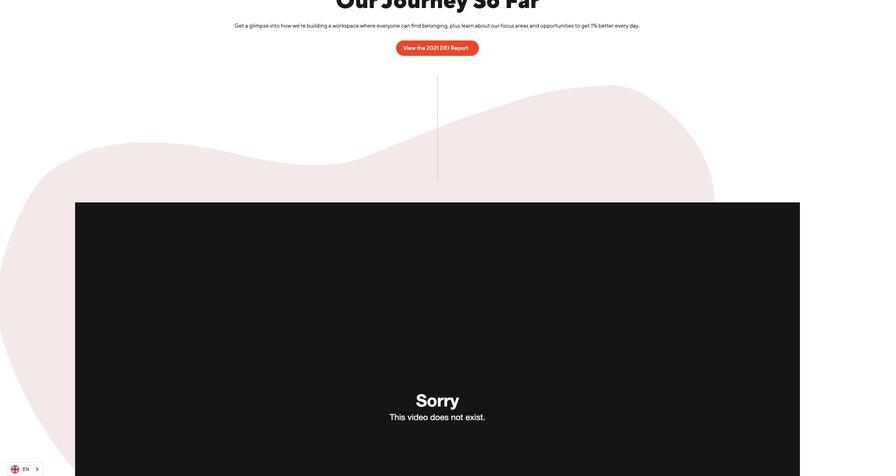 Task type: locate. For each thing, give the bounding box(es) containing it.
get
[[234, 22, 244, 29]]

a right building
[[328, 22, 331, 29]]

view
[[403, 45, 416, 51]]

0 horizontal spatial a
[[245, 22, 248, 29]]

get a glimpse into how we're building a workspace where everyone can find belonging, plus learn about our focus areas and opportunities to get 1% better every day.
[[234, 22, 641, 29]]

about
[[475, 22, 490, 29]]

en link
[[7, 463, 43, 476]]

learn
[[461, 22, 474, 29]]

every
[[615, 22, 629, 29]]

a right get
[[245, 22, 248, 29]]

plus
[[450, 22, 460, 29]]

1 horizontal spatial a
[[328, 22, 331, 29]]

a
[[245, 22, 248, 29], [328, 22, 331, 29]]

find
[[411, 22, 421, 29]]

workspace
[[332, 22, 359, 29]]

where
[[360, 22, 375, 29]]

english flag image
[[11, 466, 19, 474]]

to
[[575, 22, 580, 29]]

en
[[23, 467, 29, 472]]

focus
[[500, 22, 514, 29]]

the
[[417, 45, 425, 51]]



Task type: vqa. For each thing, say whether or not it's contained in the screenshot.
2021
yes



Task type: describe. For each thing, give the bounding box(es) containing it.
our
[[491, 22, 499, 29]]

we're
[[292, 22, 306, 29]]

building
[[307, 22, 327, 29]]

into
[[270, 22, 280, 29]]

report
[[451, 45, 468, 51]]

and
[[530, 22, 539, 29]]

2 a from the left
[[328, 22, 331, 29]]

get
[[581, 22, 590, 29]]

belonging,
[[422, 22, 449, 29]]

everyone
[[377, 22, 400, 29]]

view the 2021 dei report
[[403, 45, 468, 51]]

2021
[[427, 45, 439, 51]]

glimpse
[[249, 22, 269, 29]]

day.
[[630, 22, 640, 29]]

how
[[281, 22, 291, 29]]

areas
[[515, 22, 528, 29]]

opportunities
[[540, 22, 574, 29]]

can
[[401, 22, 410, 29]]

1%
[[591, 22, 597, 29]]

Language field
[[7, 463, 43, 477]]

view the 2021 dei report link
[[396, 40, 479, 56]]

better
[[598, 22, 614, 29]]

dei
[[440, 45, 450, 51]]

1 a from the left
[[245, 22, 248, 29]]



